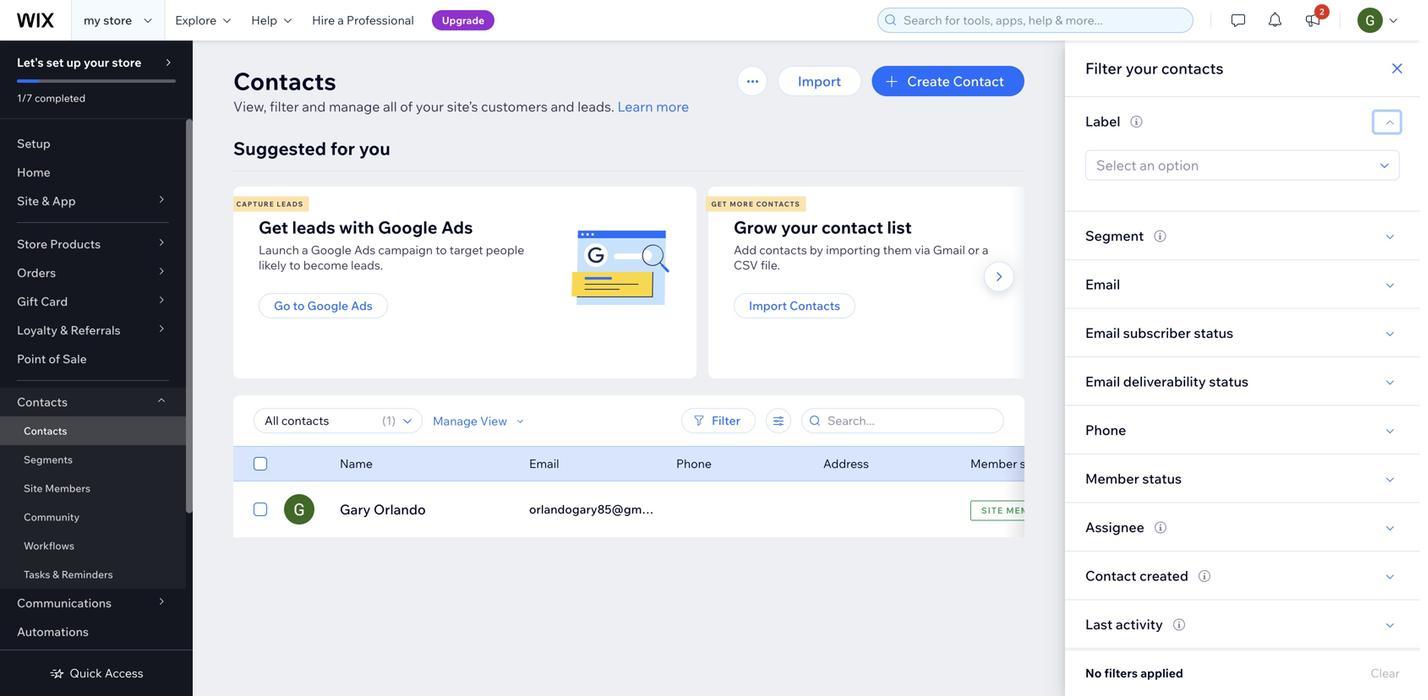 Task type: locate. For each thing, give the bounding box(es) containing it.
contacts up "segments"
[[24, 425, 67, 437]]

contacts down by
[[790, 298, 840, 313]]

store right my
[[103, 13, 132, 27]]

to
[[436, 243, 447, 257], [289, 258, 301, 273], [293, 298, 305, 313]]

0 horizontal spatial phone
[[676, 456, 712, 471]]

a
[[338, 13, 344, 27], [302, 243, 308, 257], [982, 243, 989, 257]]

label
[[1085, 113, 1121, 130]]

import for import
[[798, 73, 841, 90]]

0 horizontal spatial &
[[42, 194, 50, 208]]

1 vertical spatial contact
[[1085, 567, 1137, 584]]

& left app
[[42, 194, 50, 208]]

a down the leads at the left top of the page
[[302, 243, 308, 257]]

last activity
[[1085, 616, 1163, 633]]

learn more button
[[617, 96, 689, 117]]

go to google ads
[[274, 298, 373, 313]]

0 horizontal spatial import
[[749, 298, 787, 313]]

2 vertical spatial google
[[307, 298, 348, 313]]

leads. left the learn
[[578, 98, 614, 115]]

google up become
[[311, 243, 352, 257]]

import
[[798, 73, 841, 90], [749, 298, 787, 313]]

0 vertical spatial import
[[798, 73, 841, 90]]

view,
[[233, 98, 267, 115]]

phone down filter button at the bottom of the page
[[676, 456, 712, 471]]

2 vertical spatial ads
[[351, 298, 373, 313]]

&
[[42, 194, 50, 208], [60, 323, 68, 338], [52, 568, 59, 581]]

0 vertical spatial to
[[436, 243, 447, 257]]

1 vertical spatial filter
[[712, 413, 741, 428]]

a right hire
[[338, 13, 344, 27]]

ads down get leads with google ads launch a google ads campaign to target people likely to become leads.
[[351, 298, 373, 313]]

member
[[970, 456, 1017, 471], [1085, 470, 1139, 487], [1006, 506, 1049, 516]]

1 vertical spatial contacts
[[759, 243, 807, 257]]

a right or at the top right
[[982, 243, 989, 257]]

1 vertical spatial &
[[60, 323, 68, 338]]

status right the "deliverability"
[[1209, 373, 1249, 390]]

contacts inside dropdown button
[[17, 395, 68, 410]]

let's set up your store
[[17, 55, 142, 70]]

Search for tools, apps, help & more... field
[[899, 8, 1188, 32]]

& right tasks
[[52, 568, 59, 581]]

create
[[907, 73, 950, 90]]

2 vertical spatial site
[[981, 506, 1004, 516]]

contacts inside grow your contact list add contacts by importing them via gmail or a csv file.
[[759, 243, 807, 257]]

and right filter
[[302, 98, 326, 115]]

leads
[[292, 217, 335, 238]]

0 vertical spatial site
[[17, 194, 39, 208]]

google down become
[[307, 298, 348, 313]]

0 horizontal spatial contact
[[953, 73, 1004, 90]]

1 horizontal spatial and
[[551, 98, 574, 115]]

2 horizontal spatial &
[[60, 323, 68, 338]]

contacts down the point of sale
[[17, 395, 68, 410]]

target
[[450, 243, 483, 257]]

1 vertical spatial site
[[24, 482, 43, 495]]

for
[[330, 137, 355, 160]]

2 horizontal spatial a
[[982, 243, 989, 257]]

None checkbox
[[254, 500, 267, 520]]

site for site & app
[[17, 194, 39, 208]]

1 vertical spatial import
[[749, 298, 787, 313]]

1 horizontal spatial contact
[[1085, 567, 1137, 584]]

0 vertical spatial google
[[378, 217, 437, 238]]

1 horizontal spatial filter
[[1085, 59, 1122, 78]]

1 horizontal spatial of
[[400, 98, 413, 115]]

community
[[24, 511, 80, 524]]

site
[[17, 194, 39, 208], [24, 482, 43, 495], [981, 506, 1004, 516]]

google inside button
[[307, 298, 348, 313]]

orders button
[[0, 259, 186, 287]]

a inside get leads with google ads launch a google ads campaign to target people likely to become leads.
[[302, 243, 308, 257]]

orlandogary85@gmail.com
[[529, 502, 681, 517]]

None checkbox
[[254, 454, 267, 474]]

you
[[359, 137, 390, 160]]

customers
[[481, 98, 548, 115]]

1 horizontal spatial &
[[52, 568, 59, 581]]

contacts up filter
[[233, 66, 336, 96]]

site & app button
[[0, 187, 186, 216]]

create contact button
[[872, 66, 1025, 96]]

google
[[378, 217, 437, 238], [311, 243, 352, 257], [307, 298, 348, 313]]

leads. inside contacts view, filter and manage all of your site's customers and leads. learn more
[[578, 98, 614, 115]]

ads up target
[[441, 217, 473, 238]]

contact right the create
[[953, 73, 1004, 90]]

likely
[[259, 258, 287, 273]]

file.
[[761, 258, 780, 273]]

0 vertical spatial store
[[103, 13, 132, 27]]

of left sale
[[49, 352, 60, 366]]

& inside loyalty & referrals popup button
[[60, 323, 68, 338]]

google up campaign
[[378, 217, 437, 238]]

member status
[[970, 456, 1054, 471], [1085, 470, 1182, 487]]

gmail
[[933, 243, 965, 257]]

1 horizontal spatial import
[[798, 73, 841, 90]]

0 horizontal spatial leads.
[[351, 258, 383, 273]]

0 vertical spatial of
[[400, 98, 413, 115]]

get more contacts
[[711, 200, 800, 208]]

create contact
[[907, 73, 1004, 90]]

phone down the "deliverability"
[[1085, 422, 1126, 439]]

2 vertical spatial &
[[52, 568, 59, 581]]

let's
[[17, 55, 44, 70]]

my
[[84, 13, 101, 27]]

csv
[[734, 258, 758, 273]]

completed
[[35, 92, 85, 104]]

gary orlando image
[[284, 495, 314, 525]]

go to google ads button
[[259, 293, 388, 319]]

site for site member
[[981, 506, 1004, 516]]

loyalty & referrals
[[17, 323, 121, 338]]

1 horizontal spatial phone
[[1085, 422, 1126, 439]]

no filters applied
[[1085, 666, 1183, 681]]

phone
[[1085, 422, 1126, 439], [676, 456, 712, 471]]

upgrade button
[[432, 10, 495, 30]]

more
[[730, 200, 754, 208]]

1 horizontal spatial contacts
[[1161, 59, 1224, 78]]

contacts inside button
[[790, 298, 840, 313]]

manage view
[[433, 414, 507, 428]]

email up orlandogary85@gmail.com
[[529, 456, 559, 471]]

workflows
[[24, 540, 74, 552]]

store down my store
[[112, 55, 142, 70]]

email left subscriber
[[1085, 324, 1120, 341]]

quick access button
[[49, 666, 143, 681]]

segments
[[24, 454, 73, 466]]

campaign
[[378, 243, 433, 257]]

home link
[[0, 158, 186, 187]]

sidebar element
[[0, 41, 193, 697]]

point
[[17, 352, 46, 366]]

1 vertical spatial of
[[49, 352, 60, 366]]

2 vertical spatial to
[[293, 298, 305, 313]]

point of sale
[[17, 352, 87, 366]]

contacts
[[233, 66, 336, 96], [790, 298, 840, 313], [17, 395, 68, 410], [24, 425, 67, 437]]

import inside button
[[749, 298, 787, 313]]

store
[[103, 13, 132, 27], [112, 55, 142, 70]]

0 horizontal spatial filter
[[712, 413, 741, 428]]

and right 'customers'
[[551, 98, 574, 115]]

hire
[[312, 13, 335, 27]]

filter
[[1085, 59, 1122, 78], [712, 413, 741, 428]]

no
[[1085, 666, 1102, 681]]

0 horizontal spatial a
[[302, 243, 308, 257]]

to left target
[[436, 243, 447, 257]]

store products button
[[0, 230, 186, 259]]

& inside tasks & reminders link
[[52, 568, 59, 581]]

ads inside button
[[351, 298, 373, 313]]

launch
[[259, 243, 299, 257]]

help
[[251, 13, 277, 27]]

filter for filter your contacts
[[1085, 59, 1122, 78]]

list
[[231, 187, 1178, 379]]

workflows link
[[0, 532, 186, 560]]

0 vertical spatial filter
[[1085, 59, 1122, 78]]

status up assignee
[[1142, 470, 1182, 487]]

get
[[259, 217, 288, 238]]

1 horizontal spatial leads.
[[578, 98, 614, 115]]

ads
[[441, 217, 473, 238], [354, 243, 376, 257], [351, 298, 373, 313]]

& for site
[[42, 194, 50, 208]]

leads. down with
[[351, 258, 383, 273]]

import inside button
[[798, 73, 841, 90]]

to right go
[[293, 298, 305, 313]]

& inside site & app popup button
[[42, 194, 50, 208]]

home
[[17, 165, 51, 180]]

to down the launch
[[289, 258, 301, 273]]

1 vertical spatial store
[[112, 55, 142, 70]]

contacts inside contacts view, filter and manage all of your site's customers and leads. learn more
[[233, 66, 336, 96]]

& right loyalty in the top left of the page
[[60, 323, 68, 338]]

of right the all
[[400, 98, 413, 115]]

member status up site member
[[970, 456, 1054, 471]]

0 horizontal spatial of
[[49, 352, 60, 366]]

0 vertical spatial phone
[[1085, 422, 1126, 439]]

filters
[[1104, 666, 1138, 681]]

0 horizontal spatial contacts
[[759, 243, 807, 257]]

import for import contacts
[[749, 298, 787, 313]]

to inside button
[[293, 298, 305, 313]]

store products
[[17, 237, 101, 251]]

suggested
[[233, 137, 326, 160]]

manage
[[329, 98, 380, 115]]

1 horizontal spatial member status
[[1085, 470, 1182, 487]]

set
[[46, 55, 64, 70]]

1 vertical spatial phone
[[676, 456, 712, 471]]

quick
[[70, 666, 102, 681]]

filter inside button
[[712, 413, 741, 428]]

contact
[[953, 73, 1004, 90], [1085, 567, 1137, 584]]

0 vertical spatial &
[[42, 194, 50, 208]]

email
[[1085, 276, 1120, 293], [1085, 324, 1120, 341], [1085, 373, 1120, 390], [529, 456, 559, 471]]

member status up assignee
[[1085, 470, 1182, 487]]

filter
[[270, 98, 299, 115]]

1 vertical spatial leads.
[[351, 258, 383, 273]]

0 horizontal spatial and
[[302, 98, 326, 115]]

view
[[480, 414, 507, 428]]

capture
[[236, 200, 274, 208]]

0 vertical spatial leads.
[[578, 98, 614, 115]]

contacts
[[756, 200, 800, 208]]

0 vertical spatial contact
[[953, 73, 1004, 90]]

ads down with
[[354, 243, 376, 257]]

Unsaved view field
[[260, 409, 377, 433]]

get
[[711, 200, 727, 208]]

filter for filter
[[712, 413, 741, 428]]

setup
[[17, 136, 51, 151]]

contact down assignee
[[1085, 567, 1137, 584]]

site inside popup button
[[17, 194, 39, 208]]

and
[[302, 98, 326, 115], [551, 98, 574, 115]]

automations link
[[0, 618, 186, 647]]

site members link
[[0, 474, 186, 503]]

communications button
[[0, 589, 186, 618]]



Task type: vqa. For each thing, say whether or not it's contained in the screenshot.
The Site Members link
yes



Task type: describe. For each thing, give the bounding box(es) containing it.
learn
[[617, 98, 653, 115]]

orders
[[17, 265, 56, 280]]

a inside grow your contact list add contacts by importing them via gmail or a csv file.
[[982, 243, 989, 257]]

site's
[[447, 98, 478, 115]]

0 horizontal spatial member status
[[970, 456, 1054, 471]]

store
[[17, 237, 47, 251]]

gift card
[[17, 294, 68, 309]]

my store
[[84, 13, 132, 27]]

importing
[[826, 243, 880, 257]]

card
[[41, 294, 68, 309]]

them
[[883, 243, 912, 257]]

filter button
[[681, 408, 756, 434]]

site members
[[24, 482, 90, 495]]

created
[[1140, 567, 1189, 584]]

leads. inside get leads with google ads launch a google ads campaign to target people likely to become leads.
[[351, 258, 383, 273]]

by
[[810, 243, 823, 257]]

people
[[486, 243, 524, 257]]

contacts link
[[0, 417, 186, 445]]

go
[[274, 298, 290, 313]]

or
[[968, 243, 980, 257]]

)
[[392, 413, 396, 428]]

segments link
[[0, 445, 186, 474]]

1 vertical spatial ads
[[354, 243, 376, 257]]

1 vertical spatial to
[[289, 258, 301, 273]]

become
[[303, 258, 348, 273]]

automations
[[17, 625, 89, 640]]

email down segment
[[1085, 276, 1120, 293]]

( 1 )
[[382, 413, 396, 428]]

reminders
[[61, 568, 113, 581]]

sale
[[63, 352, 87, 366]]

& for tasks
[[52, 568, 59, 581]]

import button
[[778, 66, 862, 96]]

list containing get leads with google ads
[[231, 187, 1178, 379]]

hire a professional link
[[302, 0, 424, 41]]

suggested for you
[[233, 137, 390, 160]]

activity
[[1116, 616, 1163, 633]]

gift card button
[[0, 287, 186, 316]]

1 and from the left
[[302, 98, 326, 115]]

email left the "deliverability"
[[1085, 373, 1120, 390]]

store inside the sidebar element
[[112, 55, 142, 70]]

professional
[[347, 13, 414, 27]]

contact inside 'button'
[[953, 73, 1004, 90]]

contact created
[[1085, 567, 1189, 584]]

upgrade
[[442, 14, 484, 27]]

loyalty
[[17, 323, 57, 338]]

via
[[915, 243, 930, 257]]

filter your contacts
[[1085, 59, 1224, 78]]

0 vertical spatial contacts
[[1161, 59, 1224, 78]]

your inside contacts view, filter and manage all of your site's customers and leads. learn more
[[416, 98, 444, 115]]

site member
[[981, 506, 1049, 516]]

name
[[340, 456, 373, 471]]

of inside contacts view, filter and manage all of your site's customers and leads. learn more
[[400, 98, 413, 115]]

quick access
[[70, 666, 143, 681]]

tasks & reminders link
[[0, 560, 186, 589]]

email subscriber status
[[1085, 324, 1233, 341]]

2 and from the left
[[551, 98, 574, 115]]

more
[[656, 98, 689, 115]]

gary orlando
[[340, 501, 426, 518]]

(
[[382, 413, 386, 428]]

community link
[[0, 503, 186, 532]]

0 vertical spatial ads
[[441, 217, 473, 238]]

gary
[[340, 501, 371, 518]]

site for site members
[[24, 482, 43, 495]]

leads
[[277, 200, 304, 208]]

manage view button
[[433, 414, 528, 429]]

grow your contact list add contacts by importing them via gmail or a csv file.
[[734, 217, 989, 273]]

1 horizontal spatial a
[[338, 13, 344, 27]]

help button
[[241, 0, 302, 41]]

loyalty & referrals button
[[0, 316, 186, 345]]

your inside the sidebar element
[[84, 55, 109, 70]]

status right subscriber
[[1194, 324, 1233, 341]]

contacts view, filter and manage all of your site's customers and leads. learn more
[[233, 66, 689, 115]]

Search... field
[[823, 409, 998, 433]]

status up site member
[[1020, 456, 1054, 471]]

last
[[1085, 616, 1113, 633]]

setup link
[[0, 129, 186, 158]]

applied
[[1141, 666, 1183, 681]]

& for loyalty
[[60, 323, 68, 338]]

import contacts
[[749, 298, 840, 313]]

explore
[[175, 13, 217, 27]]

1
[[386, 413, 392, 428]]

of inside the sidebar element
[[49, 352, 60, 366]]

contacts button
[[0, 388, 186, 417]]

products
[[50, 237, 101, 251]]

members
[[45, 482, 90, 495]]

address
[[823, 456, 869, 471]]

email deliverability status
[[1085, 373, 1249, 390]]

capture leads
[[236, 200, 304, 208]]

app
[[52, 194, 76, 208]]

point of sale link
[[0, 345, 186, 374]]

Select an option field
[[1091, 151, 1375, 180]]

hire a professional
[[312, 13, 414, 27]]

get leads with google ads launch a google ads campaign to target people likely to become leads.
[[259, 217, 524, 273]]

1/7
[[17, 92, 32, 104]]

contact
[[822, 217, 883, 238]]

your inside grow your contact list add contacts by importing them via gmail or a csv file.
[[781, 217, 818, 238]]

gift
[[17, 294, 38, 309]]

1 vertical spatial google
[[311, 243, 352, 257]]

up
[[66, 55, 81, 70]]

2
[[1320, 6, 1324, 17]]

import contacts button
[[734, 293, 856, 319]]



